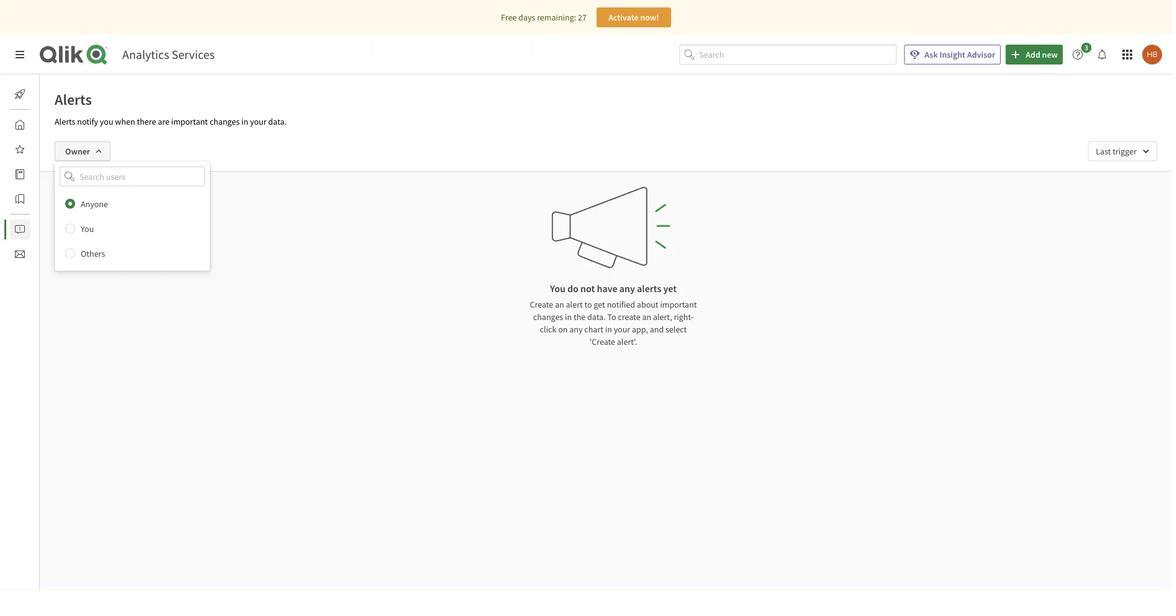 Task type: vqa. For each thing, say whether or not it's contained in the screenshot.
To
yes



Task type: locate. For each thing, give the bounding box(es) containing it.
alert,
[[653, 312, 672, 323]]

ask insight advisor
[[925, 49, 995, 60]]

3 button
[[1068, 43, 1095, 65]]

others
[[81, 248, 105, 259]]

your
[[250, 116, 267, 127], [614, 324, 630, 335]]

and
[[650, 324, 664, 335]]

1 horizontal spatial data.
[[587, 312, 606, 323]]

on
[[558, 324, 568, 335]]

create
[[618, 312, 640, 323]]

any
[[619, 282, 635, 295], [569, 324, 583, 335]]

anyone
[[81, 198, 108, 210]]

an down the about
[[642, 312, 651, 323]]

alert'.
[[617, 337, 637, 348]]

do
[[568, 282, 579, 295]]

alerts right alerts icon
[[40, 224, 61, 235]]

1 horizontal spatial in
[[565, 312, 572, 323]]

not
[[581, 282, 595, 295]]

app,
[[632, 324, 648, 335]]

you
[[81, 223, 94, 234], [550, 282, 566, 295]]

you left do on the left top of page
[[550, 282, 566, 295]]

create
[[530, 299, 553, 310]]

alerts inside alerts link
[[40, 224, 61, 235]]

in
[[241, 116, 248, 127], [565, 312, 572, 323], [605, 324, 612, 335]]

1 horizontal spatial important
[[660, 299, 697, 310]]

important up right- at right
[[660, 299, 697, 310]]

'create
[[590, 337, 615, 348]]

owner button
[[55, 142, 111, 161]]

the
[[574, 312, 586, 323]]

important
[[171, 116, 208, 127], [660, 299, 697, 310]]

0 vertical spatial alerts
[[55, 90, 92, 109]]

1 vertical spatial alerts
[[55, 116, 75, 127]]

None field
[[55, 166, 210, 187]]

alert
[[566, 299, 583, 310]]

you do not have any alerts yet create an alert to get notified about important changes in the data. to create an alert, right- click on any chart in your app, and select 'create alert'.
[[530, 282, 697, 348]]

0 vertical spatial in
[[241, 116, 248, 127]]

about
[[637, 299, 658, 310]]

1 horizontal spatial your
[[614, 324, 630, 335]]

alerts
[[637, 282, 661, 295]]

you inside 'you do not have any alerts yet create an alert to get notified about important changes in the data. to create an alert, right- click on any chart in your app, and select 'create alert'.'
[[550, 282, 566, 295]]

1 vertical spatial any
[[569, 324, 583, 335]]

1 vertical spatial you
[[550, 282, 566, 295]]

1 vertical spatial important
[[660, 299, 697, 310]]

0 vertical spatial your
[[250, 116, 267, 127]]

0 vertical spatial data.
[[268, 116, 287, 127]]

Last trigger field
[[1088, 142, 1157, 161]]

favorites image
[[15, 145, 25, 155]]

0 horizontal spatial any
[[569, 324, 583, 335]]

alerts
[[55, 90, 92, 109], [55, 116, 75, 127], [40, 224, 61, 235]]

1 horizontal spatial any
[[619, 282, 635, 295]]

0 horizontal spatial your
[[250, 116, 267, 127]]

select
[[666, 324, 687, 335]]

1 horizontal spatial changes
[[533, 312, 563, 323]]

alerts left notify
[[55, 116, 75, 127]]

you for you do not have any alerts yet create an alert to get notified about important changes in the data. to create an alert, right- click on any chart in your app, and select 'create alert'.
[[550, 282, 566, 295]]

last
[[1096, 146, 1111, 157]]

0 horizontal spatial important
[[171, 116, 208, 127]]

an left alert
[[555, 299, 564, 310]]

important right are
[[171, 116, 208, 127]]

yet
[[663, 282, 677, 295]]

filters region
[[40, 132, 1172, 271]]

changes right are
[[210, 116, 240, 127]]

you up others
[[81, 223, 94, 234]]

0 horizontal spatial an
[[555, 299, 564, 310]]

0 horizontal spatial changes
[[210, 116, 240, 127]]

0 vertical spatial you
[[81, 223, 94, 234]]

any up notified
[[619, 282, 635, 295]]

there
[[137, 116, 156, 127]]

0 horizontal spatial you
[[81, 223, 94, 234]]

any down the
[[569, 324, 583, 335]]

home
[[40, 119, 62, 130]]

an
[[555, 299, 564, 310], [642, 312, 651, 323]]

alerts up notify
[[55, 90, 92, 109]]

last trigger
[[1096, 146, 1137, 157]]

1 vertical spatial data.
[[587, 312, 606, 323]]

changes
[[210, 116, 240, 127], [533, 312, 563, 323]]

you inside owner "option group"
[[81, 223, 94, 234]]

data.
[[268, 116, 287, 127], [587, 312, 606, 323]]

1 horizontal spatial you
[[550, 282, 566, 295]]

1 vertical spatial your
[[614, 324, 630, 335]]

advisor
[[967, 49, 995, 60]]

1 horizontal spatial an
[[642, 312, 651, 323]]

changes up click
[[533, 312, 563, 323]]

ask
[[925, 49, 938, 60]]

free
[[501, 12, 517, 23]]

1 vertical spatial changes
[[533, 312, 563, 323]]

catalog
[[40, 169, 67, 180]]

2 vertical spatial alerts
[[40, 224, 61, 235]]

changes inside 'you do not have any alerts yet create an alert to get notified about important changes in the data. to create an alert, right- click on any chart in your app, and select 'create alert'.'
[[533, 312, 563, 323]]

trigger
[[1113, 146, 1137, 157]]

open sidebar menu image
[[15, 50, 25, 60]]

2 vertical spatial in
[[605, 324, 612, 335]]



Task type: describe. For each thing, give the bounding box(es) containing it.
2 horizontal spatial in
[[605, 324, 612, 335]]

days
[[518, 12, 535, 23]]

insight
[[940, 49, 966, 60]]

data. inside 'you do not have any alerts yet create an alert to get notified about important changes in the data. to create an alert, right- click on any chart in your app, and select 'create alert'.'
[[587, 312, 606, 323]]

activate now!
[[609, 12, 659, 23]]

services
[[172, 47, 215, 62]]

searchbar element
[[679, 45, 897, 65]]

alerts image
[[15, 225, 25, 235]]

get
[[594, 299, 605, 310]]

have
[[597, 282, 617, 295]]

owner option group
[[55, 192, 210, 266]]

catalog link
[[10, 165, 67, 184]]

add new
[[1026, 49, 1058, 60]]

collections image
[[15, 194, 25, 204]]

are
[[158, 116, 169, 127]]

0 horizontal spatial in
[[241, 116, 248, 127]]

0 vertical spatial changes
[[210, 116, 240, 127]]

activate
[[609, 12, 639, 23]]

notify
[[77, 116, 98, 127]]

0 vertical spatial important
[[171, 116, 208, 127]]

owner
[[65, 146, 90, 157]]

1 vertical spatial in
[[565, 312, 572, 323]]

navigation pane element
[[0, 79, 67, 269]]

to
[[607, 312, 616, 323]]

to
[[585, 299, 592, 310]]

remaining:
[[537, 12, 576, 23]]

analytics services element
[[122, 47, 215, 62]]

you
[[100, 116, 113, 127]]

important inside 'you do not have any alerts yet create an alert to get notified about important changes in the data. to create an alert, right- click on any chart in your app, and select 'create alert'.'
[[660, 299, 697, 310]]

add
[[1026, 49, 1040, 60]]

alerts link
[[10, 220, 61, 240]]

Search text field
[[699, 45, 897, 65]]

27
[[578, 12, 587, 23]]

analytics
[[122, 47, 169, 62]]

alerts notify you when there are important changes in your data.
[[55, 116, 287, 127]]

now!
[[640, 12, 659, 23]]

3
[[1085, 43, 1088, 52]]

chart
[[584, 324, 603, 335]]

your inside 'you do not have any alerts yet create an alert to get notified about important changes in the data. to create an alert, right- click on any chart in your app, and select 'create alert'.'
[[614, 324, 630, 335]]

howard brown image
[[1142, 45, 1162, 65]]

home link
[[10, 115, 62, 135]]

new
[[1042, 49, 1058, 60]]

none field inside filters region
[[55, 166, 210, 187]]

0 vertical spatial an
[[555, 299, 564, 310]]

notified
[[607, 299, 635, 310]]

right-
[[674, 312, 694, 323]]

you for you
[[81, 223, 94, 234]]

click
[[540, 324, 557, 335]]

add new button
[[1006, 45, 1063, 65]]

when
[[115, 116, 135, 127]]

Search users text field
[[77, 166, 190, 187]]

ask insight advisor button
[[904, 45, 1001, 65]]

1 vertical spatial an
[[642, 312, 651, 323]]

0 vertical spatial any
[[619, 282, 635, 295]]

subscriptions image
[[15, 250, 25, 260]]

free days remaining: 27
[[501, 12, 587, 23]]

analytics services
[[122, 47, 215, 62]]

activate now! link
[[597, 7, 671, 27]]

0 horizontal spatial data.
[[268, 116, 287, 127]]



